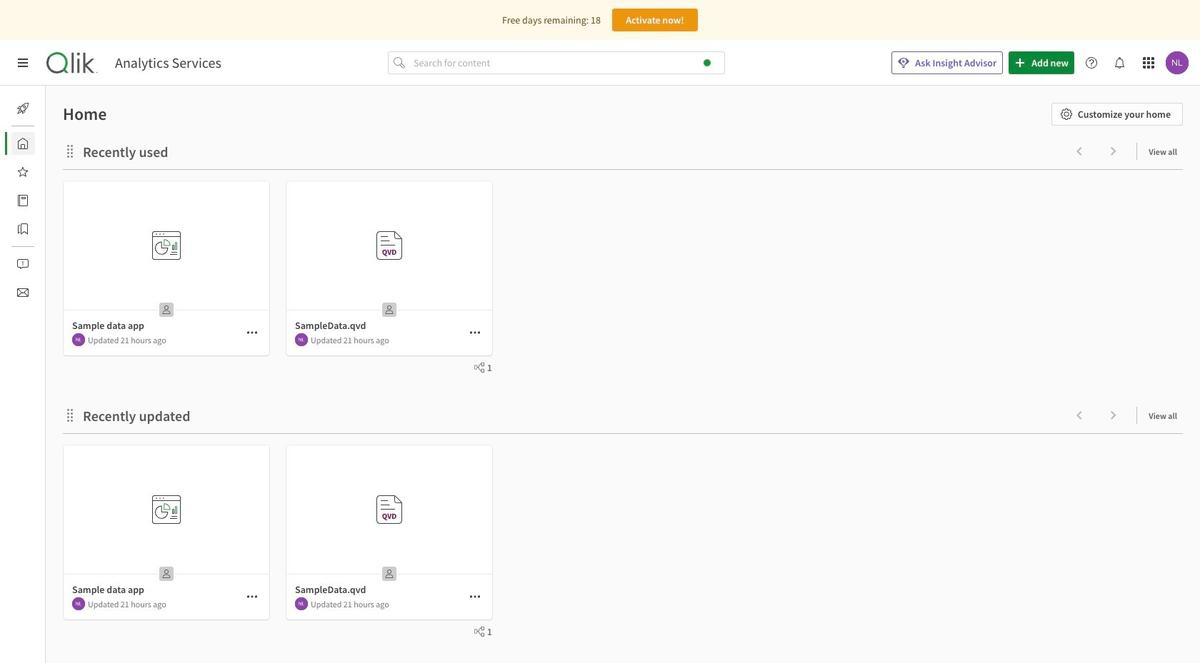 Task type: locate. For each thing, give the bounding box(es) containing it.
1 horizontal spatial noah lott image
[[295, 334, 308, 346]]

1 vertical spatial noah lott image
[[72, 598, 85, 611]]

1 horizontal spatial more actions image
[[469, 327, 481, 339]]

0 vertical spatial noah lott image
[[295, 334, 308, 346]]

more actions image for bottommost noah lott icon
[[246, 591, 258, 603]]

2 more actions image from the left
[[469, 591, 481, 603]]

subscriptions image
[[17, 287, 29, 299]]

move collection image
[[63, 144, 77, 158]]

home image
[[17, 138, 29, 149]]

2 horizontal spatial noah lott image
[[1166, 51, 1189, 74]]

catalog image
[[17, 195, 29, 206]]

alerts image
[[17, 259, 29, 270]]

noah lott element
[[72, 334, 85, 346], [295, 334, 308, 346], [72, 598, 85, 611], [295, 598, 308, 611]]

2 more actions image from the left
[[469, 327, 481, 339]]

move collection image
[[63, 408, 77, 423]]

0 horizontal spatial more actions image
[[246, 327, 258, 339]]

navigation pane element
[[0, 91, 46, 310]]

more actions image for the top noah lott icon
[[469, 327, 481, 339]]

0 horizontal spatial noah lott image
[[72, 598, 85, 611]]

noah lott image
[[295, 334, 308, 346], [72, 598, 85, 611]]

more actions image
[[246, 591, 258, 603], [469, 591, 481, 603]]

2 vertical spatial noah lott image
[[295, 598, 308, 611]]

0 horizontal spatial noah lott image
[[72, 334, 85, 346]]

1 more actions image from the left
[[246, 327, 258, 339]]

1 horizontal spatial more actions image
[[469, 591, 481, 603]]

more actions image
[[246, 327, 258, 339], [469, 327, 481, 339]]

favorites image
[[17, 166, 29, 178]]

0 horizontal spatial more actions image
[[246, 591, 258, 603]]

main content
[[40, 86, 1200, 664]]

1 horizontal spatial noah lott image
[[295, 598, 308, 611]]

noah lott image
[[1166, 51, 1189, 74], [72, 334, 85, 346], [295, 598, 308, 611]]

1 more actions image from the left
[[246, 591, 258, 603]]



Task type: describe. For each thing, give the bounding box(es) containing it.
more actions image for middle noah lott image
[[246, 327, 258, 339]]

more actions image for noah lott image to the middle
[[469, 591, 481, 603]]

1 vertical spatial noah lott image
[[72, 334, 85, 346]]

Search for content text field
[[411, 51, 725, 74]]

home badge image
[[704, 59, 711, 66]]

analytics services element
[[115, 54, 221, 71]]

open sidebar menu image
[[17, 57, 29, 69]]

collections image
[[17, 224, 29, 235]]

getting started image
[[17, 103, 29, 114]]

0 vertical spatial noah lott image
[[1166, 51, 1189, 74]]



Task type: vqa. For each thing, say whether or not it's contained in the screenshot.
OPTION GROUP
no



